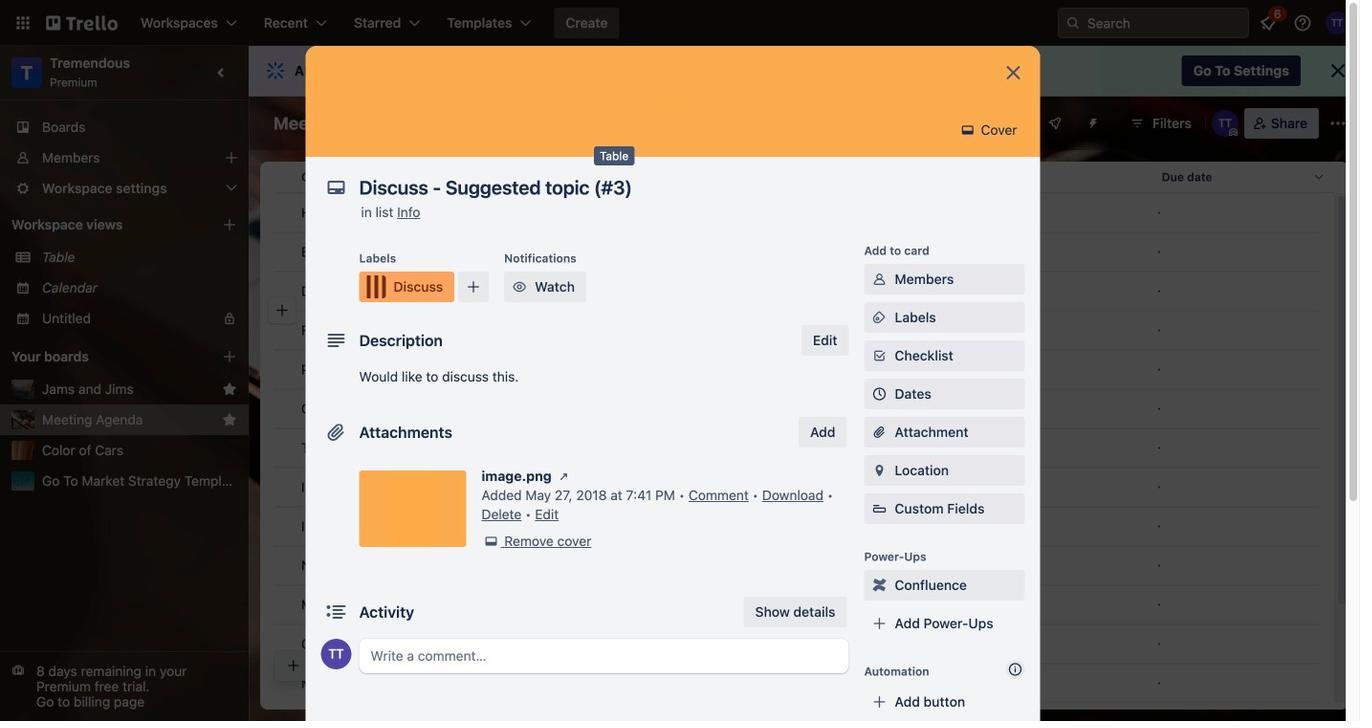 Task type: describe. For each thing, give the bounding box(es) containing it.
13 cell from the top
[[275, 664, 294, 703]]

open information menu image
[[1293, 13, 1312, 33]]

close dialog image
[[1002, 61, 1025, 84]]

atlassian intelligence logo image
[[264, 59, 287, 82]]

2 color: red, title: "blocker" element from the top
[[794, 440, 863, 456]]

primary element
[[0, 0, 1360, 46]]

add card image
[[275, 303, 290, 318]]

12 cell from the top
[[275, 625, 294, 663]]

your boards with 4 items element
[[11, 345, 193, 368]]

show menu image
[[1329, 114, 1348, 133]]

search image
[[1066, 15, 1081, 31]]

1 color: green, title: "goal" element from the top
[[794, 401, 848, 417]]

9 cell from the top
[[275, 507, 294, 546]]



Task type: locate. For each thing, give the bounding box(es) containing it.
sm image
[[958, 121, 977, 140], [870, 308, 889, 327], [554, 467, 574, 486], [482, 532, 501, 551], [870, 576, 889, 595]]

4 cell from the top
[[275, 311, 294, 350]]

6 cell from the top
[[275, 390, 294, 428]]

1 cell from the top
[[275, 194, 294, 232]]

tooltip
[[594, 146, 634, 165]]

1 vertical spatial starred icon image
[[222, 412, 237, 428]]

5 cell from the top
[[275, 351, 294, 389]]

6 notifications image
[[1257, 11, 1280, 34]]

color: green, title: "goal" element
[[794, 401, 848, 417], [794, 676, 848, 691]]

1 starred icon image from the top
[[222, 382, 237, 397]]

1 color: red, title: "blocker" element from the top
[[794, 244, 863, 260]]

color: red, title: "blocker" element up color: blue, title: "fyi" element
[[794, 244, 863, 260]]

2 cell from the top
[[275, 233, 294, 271]]

table
[[260, 154, 1349, 721]]

terry turtle (terryturtle) image
[[1326, 11, 1349, 34], [1212, 110, 1238, 137], [976, 201, 999, 224], [321, 639, 352, 670]]

1 vertical spatial color: red, title: "blocker" element
[[794, 440, 863, 456]]

0 vertical spatial starred icon image
[[222, 382, 237, 397]]

Search field
[[1081, 10, 1248, 36]]

color: blue, title: "fyi" element
[[794, 323, 848, 338]]

7 cell from the top
[[275, 429, 294, 467]]

3 cell from the top
[[275, 272, 294, 310]]

8 cell from the top
[[275, 468, 294, 506]]

color: red, title: "blocker" element down the color: black, title: "paused" 'element'
[[794, 440, 863, 456]]

Write a comment text field
[[359, 639, 849, 673]]

power ups image
[[1047, 116, 1063, 131]]

starred icon image
[[222, 382, 237, 397], [222, 412, 237, 428]]

row
[[275, 154, 1334, 200], [275, 193, 1320, 232], [275, 232, 1320, 272], [269, 272, 1320, 324], [275, 311, 1320, 350], [275, 350, 1320, 389], [275, 389, 1320, 428], [275, 428, 1320, 468], [275, 468, 1320, 507], [275, 507, 1320, 546], [275, 546, 1320, 585], [275, 585, 1320, 625], [275, 625, 1320, 664], [275, 664, 1320, 703]]

Board name text field
[[264, 108, 417, 139]]

1 vertical spatial color: green, title: "goal" element
[[794, 676, 848, 691]]

color: orange, title: "discuss" element
[[359, 272, 454, 302], [794, 284, 864, 299], [794, 480, 864, 495], [794, 519, 864, 534], [794, 558, 864, 573], [794, 637, 864, 652]]

10 cell from the top
[[275, 547, 294, 585]]

sm image
[[870, 270, 889, 289], [510, 277, 529, 297], [870, 461, 889, 480]]

color: red, title: "blocker" element
[[794, 244, 863, 260], [794, 440, 863, 456]]

0 vertical spatial color: red, title: "blocker" element
[[794, 244, 863, 260]]

cell
[[275, 194, 294, 232], [275, 233, 294, 271], [275, 272, 294, 310], [275, 311, 294, 350], [275, 351, 294, 389], [275, 390, 294, 428], [275, 429, 294, 467], [275, 468, 294, 506], [275, 507, 294, 546], [275, 547, 294, 585], [275, 586, 294, 624], [275, 625, 294, 663], [275, 664, 294, 703]]

calendar power-up image
[[972, 115, 987, 130]]

switch to… image
[[13, 13, 33, 33]]

0 vertical spatial color: green, title: "goal" element
[[794, 401, 848, 417]]

add board image
[[222, 349, 237, 364]]

2 color: green, title: "goal" element from the top
[[794, 676, 848, 691]]

2 starred icon image from the top
[[222, 412, 237, 428]]

back to home image
[[46, 8, 118, 38]]

automation image
[[1086, 116, 1101, 131]]

None text field
[[350, 170, 981, 205]]

color: black, title: "paused" element
[[794, 362, 862, 377]]

column header
[[275, 162, 294, 193]]

create a view image
[[222, 217, 237, 232]]

11 cell from the top
[[275, 586, 294, 624]]



Task type: vqa. For each thing, say whether or not it's contained in the screenshot.
SEARCH BOARDS text field
no



